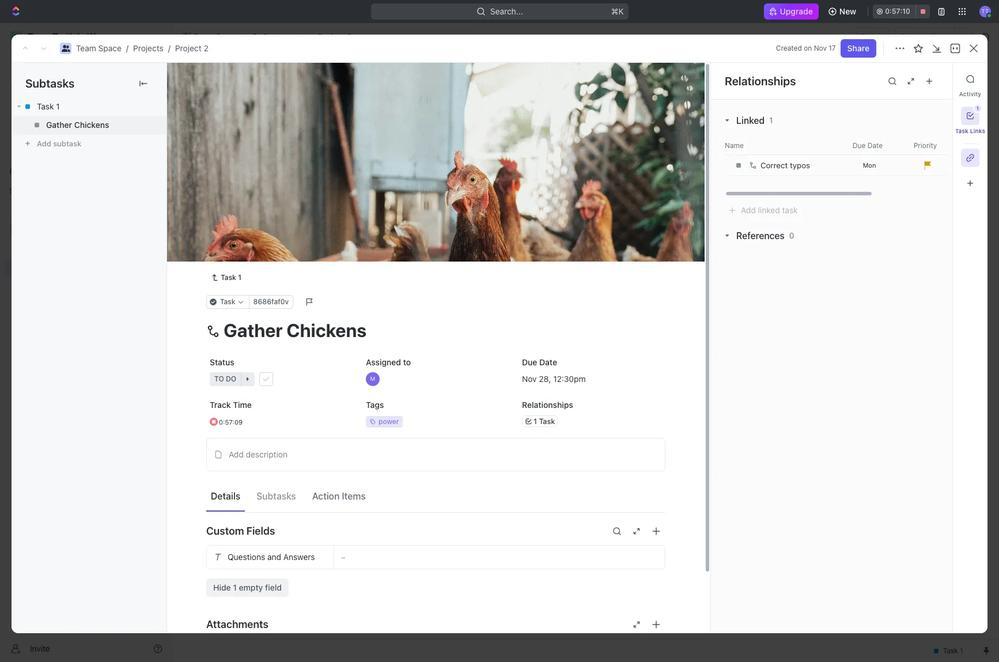 Task type: vqa. For each thing, say whether or not it's contained in the screenshot.
alert
no



Task type: locate. For each thing, give the bounding box(es) containing it.
user group image left team space
[[183, 34, 190, 40]]

track time
[[210, 400, 252, 410]]

1 horizontal spatial hide
[[598, 135, 614, 144]]

,
[[549, 374, 551, 383]]

0:57:10
[[885, 7, 910, 16], [219, 418, 242, 425]]

add task button down automations button
[[909, 70, 958, 88]]

1 horizontal spatial due
[[853, 141, 866, 150]]

add task button down task 2
[[227, 239, 271, 252]]

1 vertical spatial add task button
[[296, 160, 345, 174]]

task inside task dropdown button
[[220, 297, 235, 306]]

hide for hide 1 empty field
[[213, 582, 231, 592]]

1 vertical spatial due
[[522, 357, 537, 367]]

0 horizontal spatial user group image
[[12, 226, 20, 233]]

task links
[[956, 127, 986, 134]]

1 horizontal spatial subtasks
[[257, 491, 296, 502]]

0 vertical spatial project
[[318, 32, 345, 41]]

add inside add subtask button
[[37, 139, 51, 148]]

user group image inside team space link
[[183, 34, 190, 40]]

2 vertical spatial to
[[214, 374, 224, 383]]

0 horizontal spatial team
[[76, 43, 96, 53]]

0 vertical spatial team
[[194, 32, 214, 41]]

status
[[210, 357, 234, 367]]

add description
[[229, 449, 288, 459]]

task 1 up "dashboards"
[[37, 101, 60, 111]]

1 vertical spatial 0:57:10
[[219, 418, 242, 425]]

do inside dropdown button
[[226, 374, 236, 383]]

task 1 up task 2
[[232, 200, 256, 210]]

0 vertical spatial hide
[[598, 135, 614, 144]]

references 0
[[737, 231, 794, 241]]

search...
[[490, 6, 523, 16]]

subtasks button
[[252, 486, 301, 507]]

custom
[[206, 525, 244, 537]]

0 vertical spatial user group image
[[183, 34, 190, 40]]

do up task dropdown button
[[225, 273, 236, 281]]

1 vertical spatial to
[[403, 357, 411, 367]]

0 vertical spatial add task button
[[909, 70, 958, 88]]

user group image
[[61, 45, 70, 52]]

nov left 17 on the right top of page
[[814, 44, 827, 52]]

add down calendar link
[[310, 163, 323, 171]]

0 vertical spatial due
[[853, 141, 866, 150]]

table link
[[347, 103, 370, 120]]

add down automations button
[[916, 74, 931, 84]]

gantt link
[[389, 103, 413, 120]]

1 button up task links
[[961, 105, 982, 125]]

to do down status
[[214, 374, 236, 383]]

share down new button
[[861, 32, 883, 41]]

1 horizontal spatial task 1 link
[[206, 271, 246, 285]]

1 horizontal spatial team
[[194, 32, 214, 41]]

assignees button
[[466, 133, 520, 146]]

due date button
[[840, 141, 898, 150]]

add description button
[[210, 445, 662, 464]]

in
[[214, 163, 221, 171]]

0 horizontal spatial space
[[98, 43, 122, 53]]

to down status
[[214, 374, 224, 383]]

1 button for 2
[[259, 220, 275, 231]]

hide 1 empty field
[[213, 582, 282, 592]]

project
[[318, 32, 345, 41], [175, 43, 202, 53], [200, 69, 252, 88]]

do down status
[[226, 374, 236, 383]]

tree
[[5, 201, 167, 356]]

questions and answers
[[228, 552, 315, 562]]

share button down new
[[854, 28, 890, 46]]

task 1 link
[[12, 97, 167, 116], [206, 271, 246, 285]]

change cover button
[[599, 238, 665, 257]]

due inside dropdown button
[[853, 141, 866, 150]]

home
[[28, 60, 50, 70]]

add
[[916, 74, 931, 84], [37, 139, 51, 148], [310, 163, 323, 171], [741, 205, 756, 215], [232, 240, 247, 250], [229, 449, 244, 459]]

add down task 2
[[232, 240, 247, 250]]

1 vertical spatial projects
[[133, 43, 164, 53]]

correct typos
[[761, 161, 810, 170]]

0:57:10 down track time
[[219, 418, 242, 425]]

user group image
[[183, 34, 190, 40], [12, 226, 20, 233]]

and
[[267, 552, 281, 562]]

inbox link
[[5, 76, 167, 94]]

2 vertical spatial add task button
[[227, 239, 271, 252]]

1 vertical spatial subtasks
[[257, 491, 296, 502]]

1 inside custom fields element
[[233, 582, 237, 592]]

details
[[211, 491, 240, 502]]

action items button
[[308, 486, 370, 507]]

add task button down calendar link
[[296, 160, 345, 174]]

assigned
[[366, 357, 401, 367]]

due left date
[[522, 357, 537, 367]]

add task down calendar
[[310, 163, 340, 171]]

1 button down progress
[[258, 199, 274, 211]]

0 vertical spatial relationships
[[725, 74, 796, 87]]

add down "dashboards"
[[37, 139, 51, 148]]

⌘k
[[611, 6, 624, 16]]

hide inside custom fields element
[[213, 582, 231, 592]]

add task down automations button
[[916, 74, 951, 84]]

0:57:10 inside dropdown button
[[219, 418, 242, 425]]

nov left 28
[[522, 374, 537, 383]]

relationships up linked 1
[[725, 74, 796, 87]]

projects
[[263, 32, 294, 41], [133, 43, 164, 53]]

hide inside 'hide' button
[[598, 135, 614, 144]]

2 vertical spatial project
[[200, 69, 252, 88]]

share
[[861, 32, 883, 41], [848, 43, 870, 53]]

0 vertical spatial add task
[[916, 74, 951, 84]]

1 horizontal spatial 0:57:10
[[885, 7, 910, 16]]

fields
[[247, 525, 275, 537]]

due left "date"
[[853, 141, 866, 150]]

1 horizontal spatial add task button
[[296, 160, 345, 174]]

0 horizontal spatial project 2
[[200, 69, 268, 88]]

0 vertical spatial task 1 link
[[12, 97, 167, 116]]

1 horizontal spatial project 2
[[318, 32, 352, 41]]

reposition
[[551, 242, 591, 252]]

task 1 link up task dropdown button
[[206, 271, 246, 285]]

user group image down spaces
[[12, 226, 20, 233]]

to right assigned
[[403, 357, 411, 367]]

subtasks up fields in the bottom of the page
[[257, 491, 296, 502]]

relationships up 1 task
[[522, 400, 573, 410]]

1 vertical spatial task 1 link
[[206, 271, 246, 285]]

tt button
[[976, 2, 995, 21]]

1 vertical spatial do
[[226, 374, 236, 383]]

due date
[[522, 357, 557, 367]]

user group image for tree in the the sidebar navigation
[[12, 226, 20, 233]]

1 vertical spatial project 2
[[200, 69, 268, 88]]

space
[[216, 32, 239, 41], [98, 43, 122, 53]]

1 vertical spatial team
[[76, 43, 96, 53]]

1 button right task 2
[[259, 220, 275, 231]]

1 vertical spatial hide
[[213, 582, 231, 592]]

date
[[868, 141, 883, 150]]

to
[[214, 273, 223, 281], [403, 357, 411, 367], [214, 374, 224, 383]]

add linked task
[[741, 205, 798, 215]]

m
[[370, 375, 375, 382]]

0 horizontal spatial projects link
[[133, 43, 164, 53]]

progress
[[223, 163, 260, 171]]

created on nov 17
[[776, 44, 836, 52]]

1 button for 1
[[258, 199, 274, 211]]

tree inside the sidebar navigation
[[5, 201, 167, 356]]

2 horizontal spatial add task button
[[909, 70, 958, 88]]

0 horizontal spatial due
[[522, 357, 537, 367]]

add linked task button
[[728, 205, 798, 215]]

0 vertical spatial to do
[[214, 273, 236, 281]]

task 1 up task dropdown button
[[221, 273, 241, 282]]

1 vertical spatial project
[[175, 43, 202, 53]]

subtasks down the home
[[25, 77, 74, 90]]

1 vertical spatial to do
[[214, 374, 236, 383]]

share button
[[854, 28, 890, 46], [841, 39, 877, 58]]

1 vertical spatial relationships
[[522, 400, 573, 410]]

table
[[350, 106, 370, 116]]

0:57:10 inside button
[[885, 7, 910, 16]]

0 horizontal spatial subtasks
[[25, 77, 74, 90]]

space for team space
[[216, 32, 239, 41]]

0 horizontal spatial 0:57:10
[[219, 418, 242, 425]]

add subtask
[[37, 139, 81, 148]]

Edit task name text field
[[206, 319, 666, 341]]

1 vertical spatial 1 button
[[258, 199, 274, 211]]

1 vertical spatial user group image
[[12, 226, 20, 233]]

2 vertical spatial add task
[[232, 240, 266, 250]]

add task
[[916, 74, 951, 84], [310, 163, 340, 171], [232, 240, 266, 250]]

due
[[853, 141, 866, 150], [522, 357, 537, 367]]

1 horizontal spatial space
[[216, 32, 239, 41]]

mon
[[863, 161, 876, 169]]

user group image inside tree
[[12, 226, 20, 233]]

time
[[233, 400, 252, 410]]

docs link
[[5, 95, 167, 114]]

2 vertical spatial task 1
[[221, 273, 241, 282]]

due for due date
[[853, 141, 866, 150]]

0 horizontal spatial nov
[[522, 374, 537, 383]]

project inside project 2 link
[[318, 32, 345, 41]]

home link
[[5, 56, 167, 74]]

add left linked
[[741, 205, 756, 215]]

cover
[[637, 242, 658, 252]]

0 vertical spatial do
[[225, 273, 236, 281]]

references
[[737, 231, 785, 241]]

1 horizontal spatial relationships
[[725, 74, 796, 87]]

0 vertical spatial share
[[861, 32, 883, 41]]

project 2 link
[[304, 30, 355, 44], [175, 43, 208, 53]]

project 2
[[318, 32, 352, 41], [200, 69, 268, 88]]

0:57:10 up automations
[[885, 7, 910, 16]]

add left description
[[229, 449, 244, 459]]

1 horizontal spatial add task
[[310, 163, 340, 171]]

1 vertical spatial add task
[[310, 163, 340, 171]]

0 horizontal spatial project 2 link
[[175, 43, 208, 53]]

0 vertical spatial 0:57:10
[[885, 7, 910, 16]]

0 vertical spatial 1 button
[[961, 105, 982, 125]]

0 horizontal spatial add task button
[[227, 239, 271, 252]]

add task button
[[909, 70, 958, 88], [296, 160, 345, 174], [227, 239, 271, 252]]

17
[[829, 44, 836, 52]]

add task down task 2
[[232, 240, 266, 250]]

to up task dropdown button
[[214, 273, 223, 281]]

0 vertical spatial space
[[216, 32, 239, 41]]

share right 17 on the right top of page
[[848, 43, 870, 53]]

0 vertical spatial nov
[[814, 44, 827, 52]]

0 vertical spatial subtasks
[[25, 77, 74, 90]]

nov
[[814, 44, 827, 52], [522, 374, 537, 383]]

gather chickens link
[[12, 116, 167, 134]]

2 vertical spatial 1 button
[[259, 220, 275, 231]]

0 vertical spatial task 1
[[37, 101, 60, 111]]

assigned to
[[366, 357, 411, 367]]

0 horizontal spatial hide
[[213, 582, 231, 592]]

new button
[[823, 2, 863, 21]]

favorites button
[[5, 165, 44, 179]]

1 vertical spatial share
[[848, 43, 870, 53]]

m button
[[363, 369, 509, 389]]

1 horizontal spatial user group image
[[183, 34, 190, 40]]

pm
[[574, 374, 586, 383]]

attachments
[[206, 619, 269, 631]]

empty
[[239, 582, 263, 592]]

task 1 link up chickens
[[12, 97, 167, 116]]

share for share button on the right of 17 on the right top of page
[[848, 43, 870, 53]]

correct
[[761, 161, 788, 170]]

1 vertical spatial space
[[98, 43, 122, 53]]

0 horizontal spatial projects
[[133, 43, 164, 53]]

1 horizontal spatial nov
[[814, 44, 827, 52]]

to do up task dropdown button
[[214, 273, 236, 281]]

answers
[[283, 552, 315, 562]]

1 horizontal spatial projects
[[263, 32, 294, 41]]



Task type: describe. For each thing, give the bounding box(es) containing it.
board
[[215, 106, 238, 116]]

linked
[[737, 115, 765, 126]]

track
[[210, 400, 231, 410]]

0:57:10 button
[[206, 411, 353, 432]]

correct typos link
[[746, 156, 838, 175]]

linked 1
[[737, 115, 773, 126]]

0 horizontal spatial team space link
[[76, 43, 122, 53]]

task
[[782, 205, 798, 215]]

hide for hide
[[598, 135, 614, 144]]

dashboards link
[[5, 115, 167, 133]]

subtasks inside subtasks "button"
[[257, 491, 296, 502]]

0 horizontal spatial add task
[[232, 240, 266, 250]]

0 vertical spatial to
[[214, 273, 223, 281]]

tt
[[982, 8, 989, 15]]

activity
[[959, 90, 982, 97]]

task inside task sidebar navigation tab list
[[956, 127, 969, 134]]

1 inside task sidebar navigation tab list
[[977, 105, 979, 111]]

task button
[[206, 295, 249, 309]]

gantt
[[391, 106, 413, 116]]

0 horizontal spatial task 1 link
[[12, 97, 167, 116]]

1 vertical spatial task 1
[[232, 200, 256, 210]]

priority
[[914, 141, 937, 150]]

0:57:10 for 0:57:10 dropdown button
[[219, 418, 242, 425]]

–
[[341, 552, 346, 561]]

on
[[804, 44, 812, 52]]

task sidebar navigation tab list
[[956, 70, 986, 192]]

1 inside linked 1
[[769, 115, 773, 125]]

calendar link
[[292, 103, 328, 120]]

due date
[[853, 141, 883, 150]]

inbox
[[28, 80, 48, 89]]

assignees
[[480, 135, 514, 144]]

1 task
[[534, 416, 555, 425]]

0 vertical spatial project 2
[[318, 32, 352, 41]]

upgrade link
[[764, 3, 819, 20]]

0
[[789, 231, 794, 240]]

2 horizontal spatial add task
[[916, 74, 951, 84]]

28
[[539, 374, 549, 383]]

12:30
[[553, 374, 574, 383]]

relationships inside task sidebar content section
[[725, 74, 796, 87]]

add inside task sidebar content section
[[741, 205, 756, 215]]

1 vertical spatial nov
[[522, 374, 537, 383]]

1 button inside task sidebar navigation tab list
[[961, 105, 982, 125]]

team space
[[194, 32, 239, 41]]

8686faf0v button
[[249, 295, 293, 309]]

power
[[379, 417, 399, 426]]

custom fields element
[[206, 545, 666, 597]]

gather chickens
[[46, 120, 109, 130]]

custom fields
[[206, 525, 275, 537]]

0 horizontal spatial relationships
[[522, 400, 573, 410]]

to do inside to do dropdown button
[[214, 374, 236, 383]]

power button
[[363, 411, 509, 432]]

docs
[[28, 99, 47, 109]]

1 horizontal spatial team space link
[[179, 30, 242, 44]]

details button
[[206, 486, 245, 507]]

mon button
[[841, 161, 899, 169]]

tags power
[[366, 400, 399, 426]]

list
[[259, 106, 273, 116]]

links
[[970, 127, 986, 134]]

due for due date
[[522, 357, 537, 367]]

calendar
[[294, 106, 328, 116]]

subtask
[[53, 139, 81, 148]]

name
[[725, 141, 744, 150]]

8686faf0v
[[253, 297, 289, 306]]

nov 28 , 12:30 pm
[[522, 374, 586, 383]]

description
[[246, 449, 288, 459]]

change cover
[[606, 242, 658, 252]]

share button right 17 on the right top of page
[[841, 39, 877, 58]]

automations
[[900, 32, 949, 41]]

task 2
[[232, 220, 257, 230]]

spaces
[[9, 187, 34, 195]]

– button
[[334, 546, 665, 569]]

board link
[[213, 103, 238, 120]]

1 horizontal spatial projects link
[[249, 30, 297, 44]]

dashboards
[[28, 119, 72, 129]]

team for team space / projects / project 2
[[76, 43, 96, 53]]

reposition button
[[544, 238, 599, 257]]

custom fields button
[[206, 517, 666, 545]]

action
[[312, 491, 340, 502]]

0 vertical spatial projects
[[263, 32, 294, 41]]

0:57:10 for 0:57:10 button
[[885, 7, 910, 16]]

user group image for right team space link
[[183, 34, 190, 40]]

space for team space / projects / project 2
[[98, 43, 122, 53]]

share for share button underneath new
[[861, 32, 883, 41]]

hide button
[[594, 133, 618, 146]]

linked
[[758, 205, 780, 215]]

field
[[265, 582, 282, 592]]

tags
[[366, 400, 384, 410]]

questions
[[228, 552, 265, 562]]

to inside dropdown button
[[214, 374, 224, 383]]

created
[[776, 44, 802, 52]]

upgrade
[[780, 6, 813, 16]]

team for team space
[[194, 32, 214, 41]]

task sidebar content section
[[708, 63, 999, 633]]

in progress
[[214, 163, 260, 171]]

favorites
[[9, 167, 40, 176]]

automations button
[[895, 28, 954, 46]]

Search tasks... text field
[[856, 131, 971, 148]]

date
[[539, 357, 557, 367]]

1 horizontal spatial project 2 link
[[304, 30, 355, 44]]

add inside add description button
[[229, 449, 244, 459]]

to do button
[[206, 369, 353, 389]]

invite
[[30, 643, 50, 653]]

items
[[342, 491, 366, 502]]

sidebar navigation
[[0, 23, 172, 662]]

attachments button
[[206, 611, 666, 638]]

add subtask button
[[12, 134, 167, 153]]

change
[[606, 242, 635, 252]]



